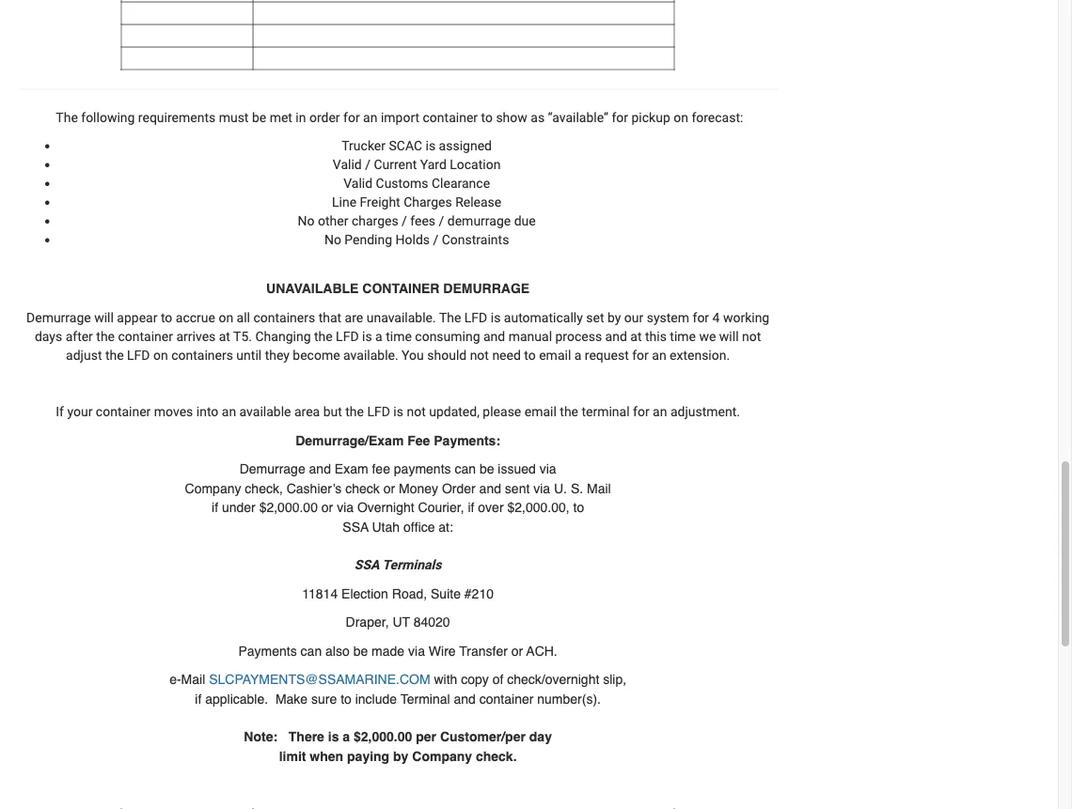 Task type: vqa. For each thing, say whether or not it's contained in the screenshot.
have
no



Task type: describe. For each thing, give the bounding box(es) containing it.
also
[[326, 644, 350, 659]]

until
[[236, 348, 262, 364]]

available.
[[343, 348, 398, 364]]

2 horizontal spatial or
[[511, 644, 523, 659]]

0 horizontal spatial the
[[56, 110, 78, 126]]

trucker
[[342, 139, 386, 154]]

via left u.
[[534, 481, 550, 496]]

charges
[[404, 195, 452, 210]]

is inside note:   there is a $2,000.00 per customer/per day limit when paying by company check.
[[328, 730, 339, 745]]

by inside demurrage will appear to accrue on all containers that are unavailable. the lfd is automatically set by our system for 4 working days after the container arrives at t5. changing the lfd is a time consuming and manual process and at this time we will not adjust the lfd on containers until they become available. you should not need to email a request for an extension.
[[608, 311, 621, 326]]

terminals
[[382, 558, 441, 574]]

freight
[[360, 195, 400, 210]]

trucker scac is assigned valid / current yard location valid customs clearance line freight charges release no other charges / fees / demurrage due no pending holds / constraints
[[298, 139, 536, 248]]

adjust
[[66, 348, 102, 364]]

2 horizontal spatial on
[[674, 110, 688, 126]]

2 time from the left
[[670, 329, 696, 345]]

1 vertical spatial on
[[219, 311, 233, 326]]

made
[[372, 644, 405, 659]]

the following requirements must be met in order for an import container to show as "available" for pickup on forecast:
[[53, 110, 743, 126]]

are
[[345, 311, 363, 326]]

they
[[265, 348, 290, 364]]

utah
[[372, 520, 400, 535]]

automatically
[[504, 311, 583, 326]]

an right into
[[222, 405, 236, 420]]

order
[[442, 481, 476, 496]]

to left show
[[481, 110, 493, 126]]

0 horizontal spatial on
[[153, 348, 168, 364]]

pickup
[[632, 110, 670, 126]]

an up trucker
[[363, 110, 378, 126]]

terminal
[[401, 692, 450, 707]]

/ left fees
[[402, 214, 407, 229]]

changing
[[255, 329, 311, 345]]

1 vertical spatial or
[[321, 501, 333, 516]]

become
[[293, 348, 340, 364]]

constraints
[[442, 233, 509, 248]]

money
[[399, 481, 438, 496]]

set
[[586, 311, 604, 326]]

manual
[[509, 329, 552, 345]]

1 time from the left
[[386, 329, 412, 345]]

import
[[381, 110, 420, 126]]

you
[[402, 348, 424, 364]]

0 vertical spatial not
[[742, 329, 761, 345]]

other
[[318, 214, 348, 229]]

that
[[319, 311, 342, 326]]

e-mail slcpayments@ssamarine.com with copy of check/overnight slip, if applicable.  make sure to include terminal and container number(s).
[[169, 673, 627, 707]]

release
[[455, 195, 502, 210]]

a inside note:   there is a $2,000.00 per customer/per day limit when paying by company check.
[[343, 730, 350, 745]]

met
[[270, 110, 292, 126]]

2 vertical spatial not
[[407, 405, 426, 420]]

lfd up demurrage/exam fee payments:
[[367, 405, 390, 420]]

2 horizontal spatial if
[[468, 501, 474, 516]]

11814 election road, suite #210
[[302, 587, 494, 602]]

1 vertical spatial ssa
[[354, 558, 380, 574]]

customer/per
[[440, 730, 526, 745]]

need
[[492, 348, 521, 364]]

customs
[[376, 176, 428, 192]]

into
[[196, 405, 219, 420]]

due
[[514, 214, 536, 229]]

if
[[56, 405, 64, 420]]

be inside the demurrage and exam fee payments can be issued via company check, cashier's check or money order and sent via u. s. mail if under $2,000.00 or via overnight courier, if over $2,000.00, to ssa utah office at:
[[480, 462, 494, 477]]

adjustment.
[[671, 405, 740, 420]]

copy
[[461, 673, 489, 688]]

show
[[496, 110, 527, 126]]

demurrage for under
[[240, 462, 305, 477]]

via up u.
[[540, 462, 556, 477]]

2 at from the left
[[630, 329, 642, 345]]

yard
[[420, 157, 447, 173]]

lfd down appear
[[127, 348, 150, 364]]

overnight
[[357, 501, 414, 516]]

e-
[[169, 673, 181, 688]]

unavailable container demurrage
[[266, 281, 530, 297]]

road,
[[392, 587, 427, 602]]

days
[[35, 329, 62, 345]]

holds
[[396, 233, 430, 248]]

assigned
[[439, 139, 492, 154]]

at:
[[439, 520, 453, 535]]

system
[[647, 311, 689, 326]]

demurrage/exam fee payments:
[[296, 433, 500, 448]]

0 vertical spatial will
[[94, 311, 114, 326]]

line
[[332, 195, 357, 210]]

1 horizontal spatial a
[[375, 329, 383, 345]]

note:   there is a $2,000.00 per customer/per day limit when paying by company check.
[[244, 730, 552, 764]]

can inside the demurrage and exam fee payments can be issued via company check, cashier's check or money order and sent via u. s. mail if under $2,000.00 or via overnight courier, if over $2,000.00, to ssa utah office at:
[[455, 462, 476, 477]]

ach.
[[526, 644, 558, 659]]

consuming
[[415, 329, 480, 345]]

must
[[219, 110, 249, 126]]

office
[[403, 520, 435, 535]]

payments
[[238, 644, 297, 659]]

1 vertical spatial containers
[[171, 348, 233, 364]]

demurrage/exam
[[296, 433, 404, 448]]

following
[[81, 110, 135, 126]]

payments:
[[434, 433, 500, 448]]

the right the after on the left of page
[[96, 329, 115, 345]]

under
[[222, 501, 256, 516]]

mail inside e-mail slcpayments@ssamarine.com with copy of check/overnight slip, if applicable.  make sure to include terminal and container number(s).
[[181, 673, 205, 688]]

$2,000.00 inside the demurrage and exam fee payments can be issued via company check, cashier's check or money order and sent via u. s. mail if under $2,000.00 or via overnight courier, if over $2,000.00, to ssa utah office at:
[[259, 501, 318, 516]]

but
[[323, 405, 342, 420]]

container
[[362, 281, 440, 297]]

$2,000.00 inside note:   there is a $2,000.00 per customer/per day limit when paying by company check.
[[354, 730, 412, 745]]

fee
[[407, 433, 430, 448]]

paying
[[347, 749, 390, 764]]

for left pickup
[[612, 110, 628, 126]]

all
[[237, 311, 250, 326]]

your
[[67, 405, 93, 420]]

for right terminal
[[633, 405, 650, 420]]

email inside demurrage will appear to accrue on all containers that are unavailable. the lfd is automatically set by our system for 4 working days after the container arrives at t5. changing the lfd is a time consuming and manual process and at this time we will not adjust the lfd on containers until they become available. you should not need to email a request for an extension.
[[539, 348, 571, 364]]

cashier's
[[287, 481, 342, 496]]

the right but
[[345, 405, 364, 420]]

to left accrue
[[161, 311, 172, 326]]

courier,
[[418, 501, 464, 516]]

/ right fees
[[439, 214, 444, 229]]

is inside trucker scac is assigned valid / current yard location valid customs clearance line freight charges release no other charges / fees / demurrage due no pending holds / constraints
[[426, 139, 436, 154]]

lfd down demurrage
[[464, 311, 487, 326]]

day
[[529, 730, 552, 745]]

with
[[434, 673, 457, 688]]

include
[[355, 692, 397, 707]]

1 horizontal spatial will
[[719, 329, 739, 345]]

fee
[[372, 462, 390, 477]]

#210
[[464, 587, 494, 602]]

and up over
[[479, 481, 501, 496]]



Task type: locate. For each thing, give the bounding box(es) containing it.
area
[[294, 405, 320, 420]]

on right pickup
[[674, 110, 688, 126]]

via left wire
[[408, 644, 425, 659]]

to inside e-mail slcpayments@ssamarine.com with copy of check/overnight slip, if applicable.  make sure to include terminal and container number(s).
[[341, 692, 352, 707]]

0 horizontal spatial not
[[407, 405, 426, 420]]

4
[[713, 311, 720, 326]]

available
[[239, 405, 291, 420]]

will left appear
[[94, 311, 114, 326]]

is
[[426, 139, 436, 154], [491, 311, 501, 326], [362, 329, 372, 345], [393, 405, 403, 420], [328, 730, 339, 745]]

a
[[375, 329, 383, 345], [574, 348, 582, 364], [343, 730, 350, 745]]

for left 4
[[693, 311, 709, 326]]

1 vertical spatial the
[[439, 311, 461, 326]]

wire
[[429, 644, 456, 659]]

container down 'of'
[[479, 692, 534, 707]]

payments can also be made via wire transfer or ach.
[[238, 644, 558, 659]]

be right also
[[353, 644, 368, 659]]

0 vertical spatial $2,000.00
[[259, 501, 318, 516]]

1 horizontal spatial no
[[324, 233, 341, 248]]

sent
[[505, 481, 530, 496]]

1 vertical spatial no
[[324, 233, 341, 248]]

is up demurrage/exam fee payments:
[[393, 405, 403, 420]]

1 horizontal spatial containers
[[253, 311, 315, 326]]

not left need
[[470, 348, 489, 364]]

0 vertical spatial can
[[455, 462, 476, 477]]

0 horizontal spatial be
[[252, 110, 266, 126]]

ssa up "election"
[[354, 558, 380, 574]]

by
[[608, 311, 621, 326], [393, 749, 409, 764]]

$2,000.00 down check,
[[259, 501, 318, 516]]

$2,000.00
[[259, 501, 318, 516], [354, 730, 412, 745]]

of
[[493, 673, 504, 688]]

1 horizontal spatial company
[[412, 749, 472, 764]]

1 horizontal spatial by
[[608, 311, 621, 326]]

clearance
[[432, 176, 490, 192]]

demurrage
[[26, 311, 91, 326], [240, 462, 305, 477]]

1 vertical spatial can
[[301, 644, 322, 659]]

scac
[[389, 139, 422, 154]]

lfd down are
[[336, 329, 359, 345]]

the down that
[[314, 329, 333, 345]]

2 vertical spatial or
[[511, 644, 523, 659]]

an down this
[[652, 348, 666, 364]]

valid down trucker
[[333, 157, 362, 173]]

0 horizontal spatial will
[[94, 311, 114, 326]]

the left following
[[56, 110, 78, 126]]

0 horizontal spatial mail
[[181, 673, 205, 688]]

t5.
[[233, 329, 252, 345]]

1 vertical spatial mail
[[181, 673, 205, 688]]

0 horizontal spatial a
[[343, 730, 350, 745]]

1 horizontal spatial time
[[670, 329, 696, 345]]

will right we
[[719, 329, 739, 345]]

0 horizontal spatial if
[[195, 692, 202, 707]]

can up order
[[455, 462, 476, 477]]

is up yard
[[426, 139, 436, 154]]

company inside the demurrage and exam fee payments can be issued via company check, cashier's check or money order and sent via u. s. mail if under $2,000.00 or via overnight courier, if over $2,000.00, to ssa utah office at:
[[185, 481, 241, 496]]

1 horizontal spatial if
[[212, 501, 218, 516]]

containers up changing
[[253, 311, 315, 326]]

containers down "arrives"
[[171, 348, 233, 364]]

container up assigned
[[423, 110, 478, 126]]

request
[[585, 348, 629, 364]]

0 horizontal spatial time
[[386, 329, 412, 345]]

in
[[296, 110, 306, 126]]

an inside demurrage will appear to accrue on all containers that are unavailable. the lfd is automatically set by our system for 4 working days after the container arrives at t5. changing the lfd is a time consuming and manual process and at this time we will not adjust the lfd on containers until they become available. you should not need to email a request for an extension.
[[652, 348, 666, 364]]

0 horizontal spatial by
[[393, 749, 409, 764]]

charges
[[352, 214, 398, 229]]

1 horizontal spatial demurrage
[[240, 462, 305, 477]]

be left issued at the bottom left of the page
[[480, 462, 494, 477]]

demurrage and exam fee payments can be issued via company check, cashier's check or money order and sent via u. s. mail if under $2,000.00 or via overnight courier, if over $2,000.00, to ssa utah office at:
[[185, 462, 611, 535]]

we
[[699, 329, 716, 345]]

2 vertical spatial on
[[153, 348, 168, 364]]

time down system
[[670, 329, 696, 345]]

not down working
[[742, 329, 761, 345]]

time
[[386, 329, 412, 345], [670, 329, 696, 345]]

11814
[[302, 587, 338, 602]]

working
[[723, 311, 770, 326]]

for down this
[[632, 348, 649, 364]]

/ down fees
[[433, 233, 439, 248]]

to inside the demurrage and exam fee payments can be issued via company check, cashier's check or money order and sent via u. s. mail if under $2,000.00 or via overnight courier, if over $2,000.00, to ssa utah office at:
[[573, 501, 584, 516]]

a down the 'process'
[[574, 348, 582, 364]]

1 horizontal spatial on
[[219, 311, 233, 326]]

0 horizontal spatial $2,000.00
[[259, 501, 318, 516]]

$2,000.00 up paying
[[354, 730, 412, 745]]

no
[[298, 214, 315, 229], [324, 233, 341, 248]]

demurrage inside the demurrage and exam fee payments can be issued via company check, cashier's check or money order and sent via u. s. mail if under $2,000.00 or via overnight courier, if over $2,000.00, to ssa utah office at:
[[240, 462, 305, 477]]

sure
[[311, 692, 337, 707]]

ssa terminals
[[354, 558, 441, 574]]

should
[[427, 348, 467, 364]]

u.
[[554, 481, 567, 496]]

0 vertical spatial a
[[375, 329, 383, 345]]

2 horizontal spatial not
[[742, 329, 761, 345]]

if left make
[[195, 692, 202, 707]]

forecast:
[[692, 110, 743, 126]]

an left 'adjustment.'
[[653, 405, 667, 420]]

if left under
[[212, 501, 218, 516]]

1 horizontal spatial or
[[383, 481, 395, 496]]

process
[[555, 329, 602, 345]]

is up available.
[[362, 329, 372, 345]]

and up need
[[483, 329, 505, 345]]

demurrage up check,
[[240, 462, 305, 477]]

check,
[[245, 481, 283, 496]]

per
[[416, 730, 436, 745]]

1 vertical spatial company
[[412, 749, 472, 764]]

0 vertical spatial on
[[674, 110, 688, 126]]

$2,000.00,
[[507, 501, 570, 516]]

0 horizontal spatial at
[[219, 329, 230, 345]]

1 horizontal spatial $2,000.00
[[354, 730, 412, 745]]

a up available.
[[375, 329, 383, 345]]

0 vertical spatial mail
[[587, 481, 611, 496]]

"available"
[[548, 110, 609, 126]]

ssa left utah
[[343, 520, 369, 535]]

container right your
[[96, 405, 151, 420]]

email down the 'process'
[[539, 348, 571, 364]]

the left terminal
[[560, 405, 578, 420]]

limit
[[279, 749, 306, 764]]

demurrage will appear to accrue on all containers that are unavailable. the lfd is automatically set by our system for 4 working days after the container arrives at t5. changing the lfd is a time consuming and manual process and at this time we will not adjust the lfd on containers until they become available. you should not need to email a request for an extension.
[[26, 311, 770, 364]]

slip,
[[603, 673, 627, 688]]

check/overnight
[[507, 673, 599, 688]]

no left other
[[298, 214, 315, 229]]

a up when
[[343, 730, 350, 745]]

if inside e-mail slcpayments@ssamarine.com with copy of check/overnight slip, if applicable.  make sure to include terminal and container number(s).
[[195, 692, 202, 707]]

container
[[423, 110, 478, 126], [118, 329, 173, 345], [96, 405, 151, 420], [479, 692, 534, 707]]

draper,
[[346, 615, 389, 630]]

0 vertical spatial ssa
[[343, 520, 369, 535]]

the
[[96, 329, 115, 345], [314, 329, 333, 345], [105, 348, 124, 364], [345, 405, 364, 420], [560, 405, 578, 420]]

or left ach.
[[511, 644, 523, 659]]

1 vertical spatial email
[[525, 405, 557, 420]]

1 at from the left
[[219, 329, 230, 345]]

or down the cashier's
[[321, 501, 333, 516]]

container inside e-mail slcpayments@ssamarine.com with copy of check/overnight slip, if applicable.  make sure to include terminal and container number(s).
[[479, 692, 534, 707]]

to down "s."
[[573, 501, 584, 516]]

location
[[450, 157, 501, 173]]

1 vertical spatial be
[[480, 462, 494, 477]]

1 vertical spatial demurrage
[[240, 462, 305, 477]]

0 vertical spatial demurrage
[[26, 311, 91, 326]]

at
[[219, 329, 230, 345], [630, 329, 642, 345]]

please
[[483, 405, 521, 420]]

this
[[645, 329, 667, 345]]

if
[[212, 501, 218, 516], [468, 501, 474, 516], [195, 692, 202, 707]]

demurrage for after
[[26, 311, 91, 326]]

1 vertical spatial will
[[719, 329, 739, 345]]

or up overnight
[[383, 481, 395, 496]]

moves
[[154, 405, 193, 420]]

by inside note:   there is a $2,000.00 per customer/per day limit when paying by company check.
[[393, 749, 409, 764]]

0 horizontal spatial can
[[301, 644, 322, 659]]

issued
[[498, 462, 536, 477]]

via down check
[[337, 501, 354, 516]]

2 horizontal spatial be
[[480, 462, 494, 477]]

for right order
[[343, 110, 360, 126]]

2 vertical spatial a
[[343, 730, 350, 745]]

ssa inside the demurrage and exam fee payments can be issued via company check, cashier's check or money order and sent via u. s. mail if under $2,000.00 or via overnight courier, if over $2,000.00, to ssa utah office at:
[[343, 520, 369, 535]]

0 vertical spatial no
[[298, 214, 315, 229]]

company
[[185, 481, 241, 496], [412, 749, 472, 764]]

0 vertical spatial company
[[185, 481, 241, 496]]

0 vertical spatial containers
[[253, 311, 315, 326]]

1 vertical spatial valid
[[343, 176, 373, 192]]

2 horizontal spatial a
[[574, 348, 582, 364]]

company inside note:   there is a $2,000.00 per customer/per day limit when paying by company check.
[[412, 749, 472, 764]]

1 vertical spatial by
[[393, 749, 409, 764]]

order
[[309, 110, 340, 126]]

1 horizontal spatial can
[[455, 462, 476, 477]]

valid
[[333, 157, 362, 173], [343, 176, 373, 192]]

if left over
[[468, 501, 474, 516]]

is up when
[[328, 730, 339, 745]]

/ down trucker
[[365, 157, 371, 173]]

2 vertical spatial be
[[353, 644, 368, 659]]

container down appear
[[118, 329, 173, 345]]

demurrage up days
[[26, 311, 91, 326]]

email right please at the left
[[525, 405, 557, 420]]

time down the unavailable.
[[386, 329, 412, 345]]

1 vertical spatial $2,000.00
[[354, 730, 412, 745]]

demurrage
[[448, 214, 511, 229]]

unavailable
[[266, 281, 359, 297]]

to down "manual"
[[524, 348, 536, 364]]

mail
[[587, 481, 611, 496], [181, 673, 205, 688]]

no down other
[[324, 233, 341, 248]]

0 horizontal spatial no
[[298, 214, 315, 229]]

is down demurrage
[[491, 311, 501, 326]]

transfer
[[459, 644, 508, 659]]

1 horizontal spatial be
[[353, 644, 368, 659]]

to right sure
[[341, 692, 352, 707]]

appear
[[117, 311, 157, 326]]

company up under
[[185, 481, 241, 496]]

0 vertical spatial or
[[383, 481, 395, 496]]

check
[[345, 481, 380, 496]]

1 horizontal spatial not
[[470, 348, 489, 364]]

0 vertical spatial email
[[539, 348, 571, 364]]

extension.
[[670, 348, 730, 364]]

1 horizontal spatial mail
[[587, 481, 611, 496]]

demurrage
[[443, 281, 530, 297]]

email
[[539, 348, 571, 364], [525, 405, 557, 420]]

0 horizontal spatial or
[[321, 501, 333, 516]]

slcpayments@ssamarine.com
[[209, 673, 430, 688]]

0 vertical spatial by
[[608, 311, 621, 326]]

by right set
[[608, 311, 621, 326]]

requirements
[[138, 110, 216, 126]]

on down appear
[[153, 348, 168, 364]]

an
[[363, 110, 378, 126], [652, 348, 666, 364], [222, 405, 236, 420], [653, 405, 667, 420]]

slcpayments@ssamarine.com link
[[209, 673, 430, 688]]

1 vertical spatial not
[[470, 348, 489, 364]]

and down "copy"
[[454, 692, 476, 707]]

fees
[[410, 214, 436, 229]]

the inside demurrage will appear to accrue on all containers that are unavailable. the lfd is automatically set by our system for 4 working days after the container arrives at t5. changing the lfd is a time consuming and manual process and at this time we will not adjust the lfd on containers until they become available. you should not need to email a request for an extension.
[[439, 311, 461, 326]]

0 vertical spatial the
[[56, 110, 78, 126]]

1 vertical spatial a
[[574, 348, 582, 364]]

at left t5.
[[219, 329, 230, 345]]

there
[[289, 730, 324, 745]]

0 vertical spatial be
[[252, 110, 266, 126]]

0 horizontal spatial company
[[185, 481, 241, 496]]

ut
[[393, 615, 410, 630]]

not up fee
[[407, 405, 426, 420]]

0 vertical spatial valid
[[333, 157, 362, 173]]

payments
[[394, 462, 451, 477]]

pending
[[345, 233, 392, 248]]

on left all
[[219, 311, 233, 326]]

ssa
[[343, 520, 369, 535], [354, 558, 380, 574]]

1 horizontal spatial the
[[439, 311, 461, 326]]

0 horizontal spatial demurrage
[[26, 311, 91, 326]]

/
[[365, 157, 371, 173], [402, 214, 407, 229], [439, 214, 444, 229], [433, 233, 439, 248]]

and
[[483, 329, 505, 345], [605, 329, 627, 345], [309, 462, 331, 477], [479, 481, 501, 496], [454, 692, 476, 707]]

at down our
[[630, 329, 642, 345]]

be left met on the top left
[[252, 110, 266, 126]]

mail inside the demurrage and exam fee payments can be issued via company check, cashier's check or money order and sent via u. s. mail if under $2,000.00 or via overnight courier, if over $2,000.00, to ssa utah office at:
[[587, 481, 611, 496]]

the up consuming
[[439, 311, 461, 326]]

and up "request" at right
[[605, 329, 627, 345]]

0 horizontal spatial containers
[[171, 348, 233, 364]]

accrue
[[176, 311, 215, 326]]

and up the cashier's
[[309, 462, 331, 477]]

the right adjust
[[105, 348, 124, 364]]

if your container moves into an available area but the lfd is not updated, please email the terminal for an adjustment.
[[56, 405, 740, 420]]

company down per
[[412, 749, 472, 764]]

can left also
[[301, 644, 322, 659]]

1 horizontal spatial at
[[630, 329, 642, 345]]

be
[[252, 110, 266, 126], [480, 462, 494, 477], [353, 644, 368, 659]]

valid up line
[[343, 176, 373, 192]]

container inside demurrage will appear to accrue on all containers that are unavailable. the lfd is automatically set by our system for 4 working days after the container arrives at t5. changing the lfd is a time consuming and manual process and at this time we will not adjust the lfd on containers until they become available. you should not need to email a request for an extension.
[[118, 329, 173, 345]]

and inside e-mail slcpayments@ssamarine.com with copy of check/overnight slip, if applicable.  make sure to include terminal and container number(s).
[[454, 692, 476, 707]]

by right paying
[[393, 749, 409, 764]]

demurrage inside demurrage will appear to accrue on all containers that are unavailable. the lfd is automatically set by our system for 4 working days after the container arrives at t5. changing the lfd is a time consuming and manual process and at this time we will not adjust the lfd on containers until they become available. you should not need to email a request for an extension.
[[26, 311, 91, 326]]



